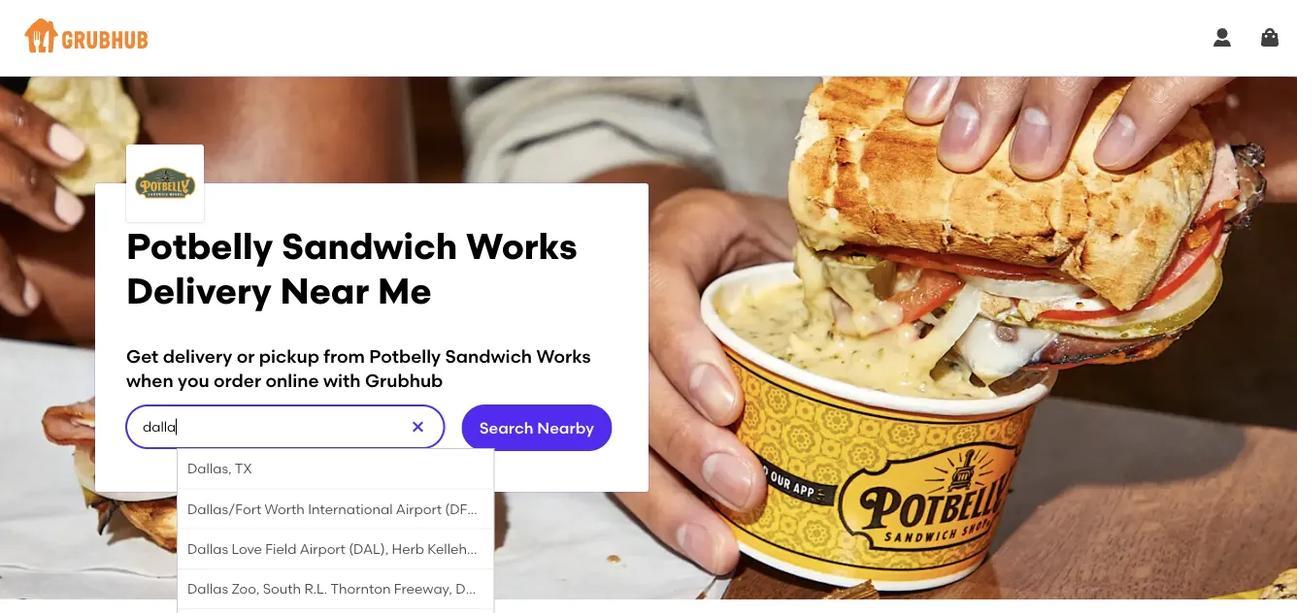 Task type: vqa. For each thing, say whether or not it's contained in the screenshot.
the gift for Give the gift of Grubhub
no



Task type: locate. For each thing, give the bounding box(es) containing it.
dallas for dallas zoo, south r.l. thornton freeway, dallas, tx
[[187, 581, 228, 598]]

1 horizontal spatial svg image
[[1211, 26, 1234, 50]]

international
[[308, 501, 393, 517]]

dallas left love on the left bottom of page
[[187, 541, 228, 558]]

nearby
[[537, 419, 594, 437]]

2 horizontal spatial dallas,
[[519, 541, 563, 558]]

0 vertical spatial svg image
[[1211, 26, 1234, 50]]

potbelly
[[126, 225, 273, 268], [369, 346, 441, 367]]

airport inside "link"
[[396, 501, 442, 517]]

1 horizontal spatial airport
[[396, 501, 442, 517]]

sandwich inside the potbelly sandwich works delivery near me
[[282, 225, 458, 268]]

near
[[280, 269, 369, 313]]

dallas zoo, south r.l. thornton freeway, dallas, tx
[[187, 581, 520, 598]]

delivery
[[163, 346, 232, 367]]

dallas love field airport (dal), herb kelleher way, dallas, tx
[[187, 541, 584, 558]]

0 horizontal spatial airport
[[300, 541, 346, 558]]

0 vertical spatial potbelly
[[126, 225, 273, 268]]

0 horizontal spatial potbelly
[[126, 225, 273, 268]]

dallas,
[[187, 461, 232, 477], [519, 541, 563, 558], [456, 581, 500, 598]]

svg image left svg image
[[1211, 26, 1234, 50]]

1 vertical spatial airport
[[300, 541, 346, 558]]

airport up herb
[[396, 501, 442, 517]]

sandwich
[[282, 225, 458, 268], [445, 346, 532, 367]]

dallas, up the "dallas/fort"
[[187, 461, 232, 477]]

0 vertical spatial works
[[466, 225, 577, 268]]

aviation
[[493, 501, 546, 517]]

1 dallas from the top
[[187, 541, 228, 558]]

order
[[214, 370, 261, 392]]

airport for (dfw),
[[396, 501, 442, 517]]

airport up r.l. in the bottom left of the page
[[300, 541, 346, 558]]

main navigation navigation
[[0, 0, 1298, 76]]

get
[[126, 346, 159, 367]]

tx up the "dallas/fort"
[[235, 461, 252, 477]]

tx
[[235, 461, 252, 477], [676, 501, 694, 517], [566, 541, 584, 558], [503, 581, 520, 598]]

(dal),
[[349, 541, 389, 558]]

potbelly up delivery
[[126, 225, 273, 268]]

airport,
[[624, 501, 673, 517]]

1 vertical spatial dallas
[[187, 581, 228, 598]]

south
[[263, 581, 301, 598]]

search nearby
[[480, 419, 594, 437]]

svg image
[[1211, 26, 1234, 50], [410, 420, 426, 435]]

1 vertical spatial works
[[537, 346, 591, 367]]

dallas, down way,
[[456, 581, 500, 598]]

way,
[[484, 541, 516, 558]]

works
[[466, 225, 577, 268], [537, 346, 591, 367]]

field
[[265, 541, 297, 558]]

1 vertical spatial potbelly
[[369, 346, 441, 367]]

dallas left zoo,
[[187, 581, 228, 598]]

you
[[178, 370, 209, 392]]

0 vertical spatial dallas
[[187, 541, 228, 558]]

dallas/fort worth international airport (dfw), aviation drive, dfw airport, tx
[[187, 501, 694, 517]]

0 vertical spatial airport
[[396, 501, 442, 517]]

0 horizontal spatial svg image
[[410, 420, 426, 435]]

dallas, right way,
[[519, 541, 563, 558]]

me
[[378, 269, 432, 313]]

grubhub
[[365, 370, 443, 392]]

0 horizontal spatial dallas,
[[187, 461, 232, 477]]

2 dallas from the top
[[187, 581, 228, 598]]

1 vertical spatial sandwich
[[445, 346, 532, 367]]

dallas, tx link
[[178, 450, 494, 489]]

sandwich up me
[[282, 225, 458, 268]]

2 vertical spatial dallas,
[[456, 581, 500, 598]]

0 vertical spatial sandwich
[[282, 225, 458, 268]]

1 horizontal spatial dallas,
[[456, 581, 500, 598]]

dallas
[[187, 541, 228, 558], [187, 581, 228, 598]]

0 vertical spatial dallas,
[[187, 461, 232, 477]]

potbelly up the grubhub
[[369, 346, 441, 367]]

1 vertical spatial dallas,
[[519, 541, 563, 558]]

svg image inside main navigation navigation
[[1211, 26, 1234, 50]]

svg image down the grubhub
[[410, 420, 426, 435]]

1 horizontal spatial potbelly
[[369, 346, 441, 367]]

sandwich up the search
[[445, 346, 532, 367]]

dfw
[[590, 501, 621, 517]]

tx down "drive,"
[[566, 541, 584, 558]]

online
[[266, 370, 319, 392]]

tx down way,
[[503, 581, 520, 598]]

tx inside dallas zoo, south r.l. thornton freeway, dallas, tx link
[[503, 581, 520, 598]]

dallas, tx
[[187, 461, 252, 477]]

delivery
[[126, 269, 272, 313]]

airport
[[396, 501, 442, 517], [300, 541, 346, 558]]

potbelly sandwich works delivery near me
[[126, 225, 577, 313]]

herb
[[392, 541, 424, 558]]

dallas love field airport (dal), herb kelleher way, dallas, tx link
[[178, 530, 584, 569]]

tx right airport,
[[676, 501, 694, 517]]



Task type: describe. For each thing, give the bounding box(es) containing it.
dallas for dallas love field airport (dal), herb kelleher way, dallas, tx
[[187, 541, 228, 558]]

search
[[480, 419, 534, 437]]

potbelly inside the potbelly sandwich works delivery near me
[[126, 225, 273, 268]]

works inside the potbelly sandwich works delivery near me
[[466, 225, 577, 268]]

with
[[323, 370, 361, 392]]

r.l.
[[304, 581, 328, 598]]

search nearby button
[[462, 405, 612, 452]]

love
[[232, 541, 262, 558]]

thornton
[[331, 581, 391, 598]]

worth
[[265, 501, 305, 517]]

potbelly sandwich works logo image
[[134, 152, 196, 215]]

zoo,
[[232, 581, 260, 598]]

tx inside "dallas, tx" link
[[235, 461, 252, 477]]

svg image
[[1259, 26, 1282, 50]]

dallas/fort
[[187, 501, 261, 517]]

Search Address search field
[[126, 406, 444, 449]]

potbelly inside get delivery or pickup from potbelly sandwich works when you order online with grubhub
[[369, 346, 441, 367]]

dallas/fort worth international airport (dfw), aviation drive, dfw airport, tx link
[[178, 490, 694, 529]]

kelleher
[[428, 541, 480, 558]]

1 vertical spatial svg image
[[410, 420, 426, 435]]

get delivery or pickup from potbelly sandwich works when you order online with grubhub
[[126, 346, 591, 392]]

tx inside dallas/fort worth international airport (dfw), aviation drive, dfw airport, tx "link"
[[676, 501, 694, 517]]

airport for (dal),
[[300, 541, 346, 558]]

when
[[126, 370, 174, 392]]

(dfw),
[[445, 501, 489, 517]]

drive,
[[549, 501, 586, 517]]

freeway,
[[394, 581, 453, 598]]

sandwich inside get delivery or pickup from potbelly sandwich works when you order online with grubhub
[[445, 346, 532, 367]]

from
[[324, 346, 365, 367]]

or
[[237, 346, 255, 367]]

tx inside dallas love field airport (dal), herb kelleher way, dallas, tx link
[[566, 541, 584, 558]]

works inside get delivery or pickup from potbelly sandwich works when you order online with grubhub
[[537, 346, 591, 367]]

pickup
[[259, 346, 319, 367]]

dallas zoo, south r.l. thornton freeway, dallas, tx link
[[178, 570, 520, 609]]



